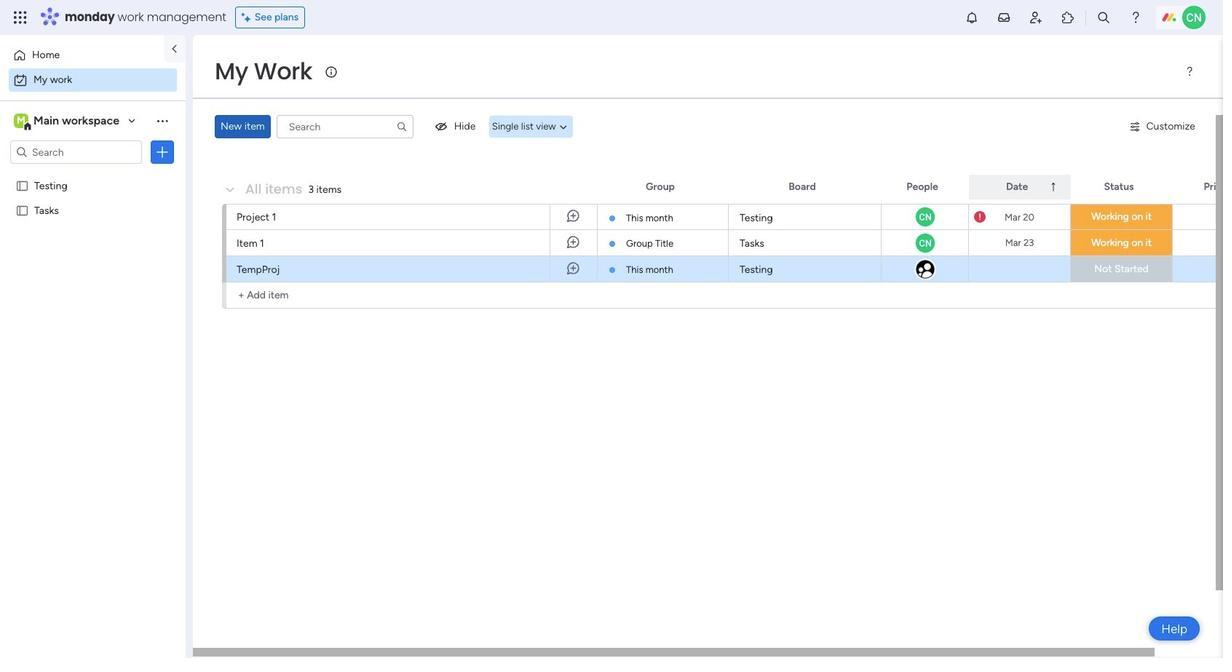 Task type: vqa. For each thing, say whether or not it's contained in the screenshot.
'Filter Dashboard By Text' search field
yes



Task type: locate. For each thing, give the bounding box(es) containing it.
cool name image
[[1183, 6, 1206, 29], [914, 206, 936, 228], [914, 232, 936, 254]]

None search field
[[277, 115, 414, 138]]

0 vertical spatial option
[[9, 44, 155, 67]]

option
[[9, 44, 155, 67], [9, 68, 177, 92], [0, 172, 186, 175]]

v2 overdue deadline image
[[975, 210, 986, 224]]

2 vertical spatial option
[[0, 172, 186, 175]]

column header
[[969, 175, 1071, 200]]

select product image
[[13, 10, 28, 25]]

workspace image
[[14, 113, 28, 129]]

menu image
[[1184, 66, 1196, 77]]

workspace selection element
[[14, 112, 122, 131]]

0 vertical spatial public board image
[[15, 178, 29, 192]]

sort image
[[1048, 181, 1060, 193]]

search everything image
[[1097, 10, 1112, 25]]

1 vertical spatial public board image
[[15, 203, 29, 217]]

0 vertical spatial cool name image
[[1183, 6, 1206, 29]]

search image
[[396, 121, 408, 133]]

list box
[[0, 170, 186, 419]]

public board image
[[15, 178, 29, 192], [15, 203, 29, 217]]

monday marketplace image
[[1061, 10, 1076, 25]]



Task type: describe. For each thing, give the bounding box(es) containing it.
notifications image
[[965, 10, 980, 25]]

1 vertical spatial option
[[9, 68, 177, 92]]

see plans image
[[242, 9, 255, 25]]

1 vertical spatial cool name image
[[914, 206, 936, 228]]

just me image
[[914, 258, 936, 280]]

Filter dashboard by text search field
[[277, 115, 414, 138]]

update feed image
[[997, 10, 1012, 25]]

help image
[[1129, 10, 1144, 25]]

2 vertical spatial cool name image
[[914, 232, 936, 254]]

Search in workspace field
[[31, 144, 122, 161]]

1 public board image from the top
[[15, 178, 29, 192]]

2 public board image from the top
[[15, 203, 29, 217]]

invite members image
[[1029, 10, 1044, 25]]



